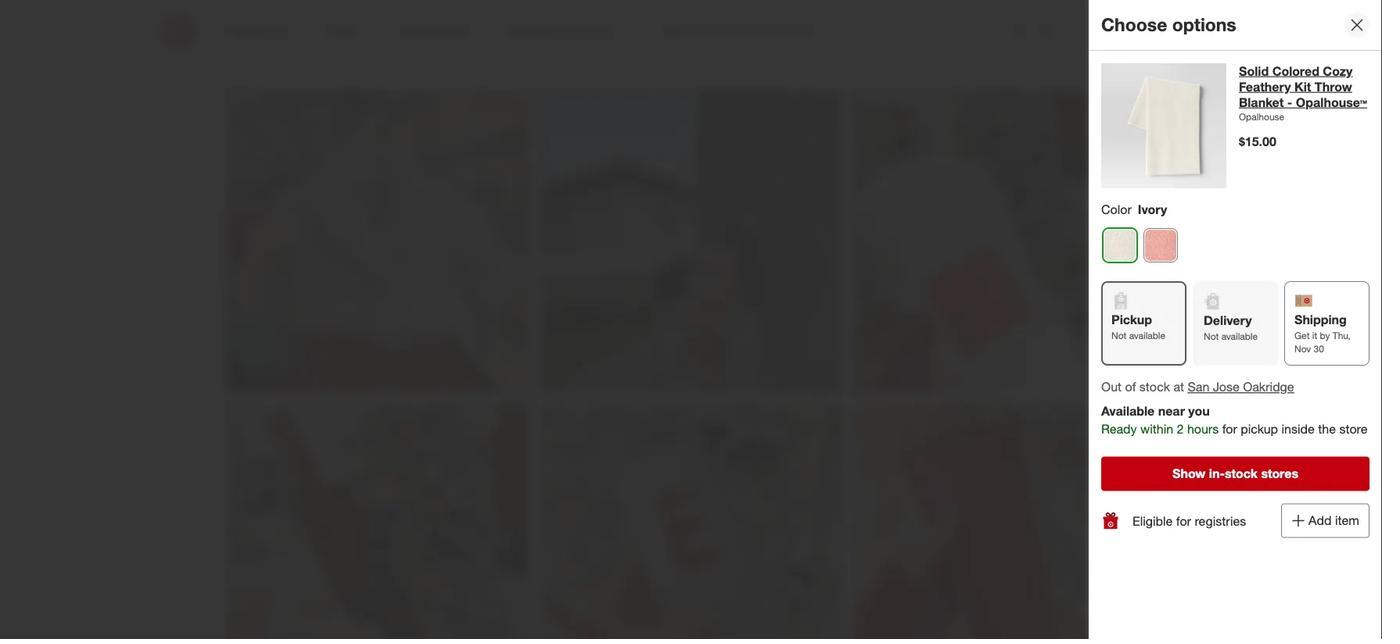 Task type: describe. For each thing, give the bounding box(es) containing it.
at inside only at ¬
[[1264, 470, 1274, 483]]

show in-stock stores button
[[1101, 457, 1370, 492]]

solid colored cozy feathery kit throw blanket - opalhouse™ image inside explore item dialog
[[1101, 415, 1230, 544]]

What can we help you find? suggestions appear below search field
[[651, 14, 1041, 48]]

show in-stock stores
[[1173, 467, 1299, 482]]

out
[[1101, 380, 1122, 395]]

it
[[1312, 330, 1318, 342]]

solid colored cozy feathery kit throw blanket - opalhouse™ image inside choose options dialog
[[1101, 63, 1227, 189]]

explore item dialog
[[1089, 0, 1382, 640]]

feathery for solid colored cozy feathery kit throw blanket - opalhouse™
[[1272, 434, 1324, 450]]

choose options dialog
[[1089, 0, 1382, 640]]

shipping
[[1295, 312, 1347, 327]]

pickup
[[1241, 422, 1278, 437]]

available for pickup
[[1129, 330, 1166, 342]]

thu,
[[1333, 330, 1351, 342]]

ivory image
[[1104, 229, 1137, 262]]

san
[[1188, 380, 1210, 395]]

pickup
[[1112, 312, 1152, 327]]

blanket for solid colored cozy feathery kit throw blanket - opalhouse™
[[1280, 452, 1325, 468]]

store
[[1340, 422, 1368, 437]]

eligible for registries
[[1133, 514, 1246, 529]]

30
[[1314, 343, 1324, 355]]

@madisonpaynestyle
[[1114, 363, 1209, 374]]

not for delivery
[[1204, 331, 1219, 343]]

user image by @madisonpaynestyle image inside explore item dialog
[[1101, 76, 1358, 397]]

0 horizontal spatial for
[[1176, 514, 1191, 529]]

out of stock at san jose oakridge
[[1101, 380, 1294, 395]]

delivery
[[1204, 313, 1252, 328]]

the
[[1318, 422, 1336, 437]]

stores
[[1261, 467, 1299, 482]]

hours
[[1187, 422, 1219, 437]]

ready
[[1101, 422, 1137, 437]]

ivory
[[1138, 202, 1167, 217]]

inside
[[1282, 422, 1315, 437]]

at inside choose options dialog
[[1174, 380, 1184, 395]]

add item
[[1309, 514, 1360, 529]]

choose options
[[1101, 14, 1237, 36]]

stock for of
[[1140, 380, 1170, 395]]

solid for solid colored cozy feathery kit throw blanket - opalhouse™ opalhouse
[[1239, 63, 1269, 79]]

not for pickup
[[1112, 330, 1127, 342]]

throw for solid colored cozy feathery kit throw blanket - opalhouse™ opalhouse
[[1315, 79, 1352, 94]]

$15.00 inside choose options dialog
[[1239, 134, 1277, 150]]

solid colored cozy feathery kit throw blanket - opalhouse™ opalhouse
[[1239, 63, 1367, 123]]

search button
[[1030, 14, 1067, 52]]

shipping get it by thu, nov 30
[[1295, 312, 1351, 355]]

colored for solid colored cozy feathery kit throw blanket - opalhouse™ opalhouse
[[1272, 63, 1320, 79]]

show
[[1173, 467, 1206, 482]]

opalhouse
[[1239, 111, 1285, 123]]

add item button
[[1281, 504, 1370, 539]]

feathery for solid colored cozy feathery kit throw blanket - opalhouse™ opalhouse
[[1239, 79, 1291, 94]]

solid for solid colored cozy feathery kit throw blanket - opalhouse™
[[1239, 417, 1269, 432]]

blanket for solid colored cozy feathery kit throw blanket - opalhouse™ opalhouse
[[1239, 95, 1284, 110]]

opalhouse™ for solid colored cozy feathery kit throw blanket - opalhouse™ opalhouse
[[1296, 95, 1367, 110]]



Task type: locate. For each thing, give the bounding box(es) containing it.
1 vertical spatial blanket
[[1280, 452, 1325, 468]]

for inside available near you ready within 2 hours for pickup inside the store
[[1222, 422, 1237, 437]]

color
[[1101, 202, 1132, 217]]

add
[[1309, 514, 1332, 529]]

solid inside 'solid colored cozy feathery kit throw blanket - opalhouse™'
[[1239, 417, 1269, 432]]

1 vertical spatial solid colored cozy feathery kit throw blanket - opalhouse™ link
[[1239, 415, 1349, 485]]

cozy for solid colored cozy feathery kit throw blanket - opalhouse™
[[1239, 434, 1269, 450]]

feathery up opalhouse
[[1239, 79, 1291, 94]]

not
[[1112, 330, 1127, 342], [1204, 331, 1219, 343]]

feathery inside 'solid colored cozy feathery kit throw blanket - opalhouse™'
[[1272, 434, 1324, 450]]

color ivory
[[1101, 202, 1167, 217]]

blanket
[[1239, 95, 1284, 110], [1280, 452, 1325, 468]]

at
[[1174, 380, 1184, 395], [1264, 470, 1274, 483]]

cozy inside solid colored cozy feathery kit throw blanket - opalhouse™ opalhouse
[[1323, 63, 1353, 79]]

stock inside button
[[1225, 467, 1258, 482]]

eligible
[[1133, 514, 1173, 529]]

of
[[1125, 380, 1136, 395]]

opalhouse™ inside 'solid colored cozy feathery kit throw blanket - opalhouse™'
[[1239, 470, 1311, 485]]

2 solid colored cozy feathery kit throw blanket - opalhouse™ link from the top
[[1239, 415, 1349, 485]]

0 vertical spatial for
[[1222, 422, 1237, 437]]

user image by @dailystealsforyou image
[[228, 92, 528, 393]]

colored
[[1272, 63, 1320, 79], [1272, 417, 1320, 432]]

2 $15.00 from the top
[[1239, 513, 1272, 526]]

colored inside solid colored cozy feathery kit throw blanket - opalhouse™ opalhouse
[[1272, 63, 1320, 79]]

2 solid from the top
[[1239, 417, 1269, 432]]

- inside solid colored cozy feathery kit throw blanket - opalhouse™ opalhouse
[[1287, 95, 1293, 110]]

2 colored from the top
[[1272, 417, 1320, 432]]

near
[[1158, 404, 1185, 419]]

get
[[1295, 330, 1310, 342]]

cozy
[[1323, 63, 1353, 79], [1239, 434, 1269, 450]]

throw for solid colored cozy feathery kit throw blanket - opalhouse™
[[1239, 452, 1277, 468]]

feathery
[[1239, 79, 1291, 94], [1272, 434, 1324, 450]]

opalhouse™ inside solid colored cozy feathery kit throw blanket - opalhouse™ opalhouse
[[1296, 95, 1367, 110]]

0 vertical spatial solid colored cozy feathery kit throw blanket - opalhouse™ link
[[1239, 63, 1370, 110]]

$15.00 down opalhouse
[[1239, 134, 1277, 150]]

-
[[1287, 95, 1293, 110], [1328, 452, 1333, 468]]

1 horizontal spatial not
[[1204, 331, 1219, 343]]

item for explore item
[[1171, 14, 1209, 36]]

1 vertical spatial solid
[[1239, 417, 1269, 432]]

- for solid colored cozy feathery kit throw blanket - opalhouse™ opalhouse
[[1287, 95, 1293, 110]]

available
[[1129, 330, 1166, 342], [1222, 331, 1258, 343]]

solid colored cozy feathery kit throw blanket - opalhouse™
[[1239, 417, 1345, 485]]

0 horizontal spatial cozy
[[1239, 434, 1269, 450]]

1 vertical spatial kit
[[1328, 434, 1345, 450]]

1 vertical spatial cozy
[[1239, 434, 1269, 450]]

0 horizontal spatial -
[[1287, 95, 1293, 110]]

throw inside solid colored cozy feathery kit throw blanket - opalhouse™ opalhouse
[[1315, 79, 1352, 94]]

1 horizontal spatial available
[[1222, 331, 1258, 343]]

1 horizontal spatial kit
[[1328, 434, 1345, 450]]

kit
[[1295, 79, 1311, 94], [1328, 434, 1345, 450]]

solid colored cozy feathery kit throw blanket - opalhouse™ link for only at
[[1239, 415, 1349, 485]]

solid colored cozy feathery kit throw blanket - opalhouse™ link
[[1239, 63, 1370, 110], [1239, 415, 1349, 485]]

0 horizontal spatial kit
[[1295, 79, 1311, 94]]

0 vertical spatial kit
[[1295, 79, 1311, 94]]

@madisonpaynestyle link
[[1101, 76, 1358, 397]]

1 vertical spatial solid colored cozy feathery kit throw blanket - opalhouse™ image
[[1101, 415, 1230, 544]]

0 horizontal spatial throw
[[1239, 452, 1277, 468]]

0 vertical spatial colored
[[1272, 63, 1320, 79]]

$15.00 inside explore item dialog
[[1239, 513, 1272, 526]]

not down pickup
[[1112, 330, 1127, 342]]

for
[[1222, 422, 1237, 437], [1176, 514, 1191, 529]]

0 vertical spatial feathery
[[1239, 79, 1291, 94]]

0 vertical spatial throw
[[1315, 79, 1352, 94]]

solid colored cozy feathery kit throw blanket - opalhouse™ link for opalhouse
[[1239, 63, 1370, 110]]

colored inside 'solid colored cozy feathery kit throw blanket - opalhouse™'
[[1272, 417, 1320, 432]]

1 horizontal spatial item
[[1335, 514, 1360, 529]]

1 horizontal spatial throw
[[1315, 79, 1352, 94]]

not down delivery
[[1204, 331, 1219, 343]]

available
[[1101, 404, 1155, 419]]

1 vertical spatial at
[[1264, 470, 1274, 483]]

available down delivery
[[1222, 331, 1258, 343]]

1 vertical spatial feathery
[[1272, 434, 1324, 450]]

1 solid colored cozy feathery kit throw blanket - opalhouse™ image from the top
[[1101, 63, 1227, 189]]

1 vertical spatial stock
[[1225, 467, 1258, 482]]

0 horizontal spatial at
[[1174, 380, 1184, 395]]

pink image
[[1144, 229, 1177, 262]]

1 vertical spatial for
[[1176, 514, 1191, 529]]

item for add item
[[1335, 514, 1360, 529]]

cozy inside 'solid colored cozy feathery kit throw blanket - opalhouse™'
[[1239, 434, 1269, 450]]

available inside delivery not available
[[1222, 331, 1258, 343]]

item right add
[[1335, 514, 1360, 529]]

throw inside 'solid colored cozy feathery kit throw blanket - opalhouse™'
[[1239, 452, 1277, 468]]

stock
[[1140, 380, 1170, 395], [1225, 467, 1258, 482]]

kit inside 'solid colored cozy feathery kit throw blanket - opalhouse™'
[[1328, 434, 1345, 450]]

search
[[1030, 25, 1067, 40]]

pickup not available
[[1112, 312, 1166, 342]]

1 colored from the top
[[1272, 63, 1320, 79]]

solid colored cozy feathery kit throw blanket - opalhouse™ image
[[1101, 63, 1227, 189], [1101, 415, 1230, 544]]

feathery inside solid colored cozy feathery kit throw blanket - opalhouse™ opalhouse
[[1239, 79, 1291, 94]]

- for solid colored cozy feathery kit throw blanket - opalhouse™
[[1328, 452, 1333, 468]]

only at ¬
[[1239, 469, 1287, 484]]

1 vertical spatial colored
[[1272, 417, 1320, 432]]

explore
[[1101, 14, 1166, 36]]

1 solid from the top
[[1239, 63, 1269, 79]]

solid inside solid colored cozy feathery kit throw blanket - opalhouse™ opalhouse
[[1239, 63, 1269, 79]]

solid colored cozy feathery kit throw blanket - opalhouse™ link inside choose options dialog
[[1239, 63, 1370, 110]]

stock for in-
[[1225, 467, 1258, 482]]

at left san
[[1174, 380, 1184, 395]]

1 $15.00 from the top
[[1239, 134, 1277, 150]]

opalhouse™
[[1296, 95, 1367, 110], [1239, 470, 1311, 485]]

$15.00 down the only
[[1239, 513, 1272, 526]]

1 vertical spatial opalhouse™
[[1239, 470, 1311, 485]]

@madisonpaynestyle button
[[1101, 76, 1358, 397]]

- inside 'solid colored cozy feathery kit throw blanket - opalhouse™'
[[1328, 452, 1333, 468]]

jose
[[1213, 380, 1240, 395]]

colored for solid colored cozy feathery kit throw blanket - opalhouse™
[[1272, 417, 1320, 432]]

item right the choose
[[1171, 14, 1209, 36]]

0 vertical spatial $15.00
[[1239, 134, 1277, 150]]

item
[[1171, 14, 1209, 36], [1335, 514, 1360, 529]]

0 vertical spatial opalhouse™
[[1296, 95, 1367, 110]]

0 vertical spatial at
[[1174, 380, 1184, 395]]

1 vertical spatial $15.00
[[1239, 513, 1272, 526]]

for right the eligible
[[1176, 514, 1191, 529]]

kit for solid colored cozy feathery kit throw blanket - opalhouse™ opalhouse
[[1295, 79, 1311, 94]]

0 vertical spatial stock
[[1140, 380, 1170, 395]]

2 solid colored cozy feathery kit throw blanket - opalhouse™ image from the top
[[1101, 415, 1230, 544]]

available inside pickup not available
[[1129, 330, 1166, 342]]

not inside pickup not available
[[1112, 330, 1127, 342]]

¬
[[1277, 469, 1287, 484]]

available near you ready within 2 hours for pickup inside the store
[[1101, 404, 1368, 437]]

blanket up opalhouse
[[1239, 95, 1284, 110]]

you
[[1189, 404, 1210, 419]]

item inside button
[[1335, 514, 1360, 529]]

throw
[[1315, 79, 1352, 94], [1239, 452, 1277, 468]]

san jose oakridge button
[[1188, 379, 1294, 397]]

at left ¬
[[1264, 470, 1274, 483]]

1 vertical spatial item
[[1335, 514, 1360, 529]]

0 horizontal spatial not
[[1112, 330, 1127, 342]]

explore item
[[1101, 14, 1209, 36]]

by
[[1320, 330, 1330, 342]]

feathery up 'stores'
[[1272, 434, 1324, 450]]

0 vertical spatial -
[[1287, 95, 1293, 110]]

0 horizontal spatial item
[[1171, 14, 1209, 36]]

0 vertical spatial blanket
[[1239, 95, 1284, 110]]

for right hours
[[1222, 422, 1237, 437]]

1 vertical spatial -
[[1328, 452, 1333, 468]]

user image by @wild___wild___weston image
[[541, 92, 841, 393]]

1 solid colored cozy feathery kit throw blanket - opalhouse™ link from the top
[[1239, 63, 1370, 110]]

kit for solid colored cozy feathery kit throw blanket - opalhouse™
[[1328, 434, 1345, 450]]

not inside delivery not available
[[1204, 331, 1219, 343]]

0 vertical spatial solid
[[1239, 63, 1269, 79]]

2
[[1177, 422, 1184, 437]]

only
[[1239, 470, 1261, 483]]

0 vertical spatial solid colored cozy feathery kit throw blanket - opalhouse™ image
[[1101, 63, 1227, 189]]

colored up opalhouse
[[1272, 63, 1320, 79]]

choose
[[1101, 14, 1167, 36]]

oakridge
[[1243, 380, 1294, 395]]

1 horizontal spatial at
[[1264, 470, 1274, 483]]

available down pickup
[[1129, 330, 1166, 342]]

kit inside solid colored cozy feathery kit throw blanket - opalhouse™ opalhouse
[[1295, 79, 1311, 94]]

user image by @madisonpaynestyle image
[[1101, 76, 1358, 397], [854, 92, 1154, 393], [228, 405, 528, 640], [541, 405, 841, 640], [854, 405, 1154, 640]]

1 horizontal spatial -
[[1328, 452, 1333, 468]]

0 vertical spatial cozy
[[1323, 63, 1353, 79]]

item inside dialog
[[1171, 14, 1209, 36]]

1 horizontal spatial stock
[[1225, 467, 1258, 482]]

in-
[[1209, 467, 1225, 482]]

$15.00
[[1239, 134, 1277, 150], [1239, 513, 1272, 526]]

blanket inside solid colored cozy feathery kit throw blanket - opalhouse™ opalhouse
[[1239, 95, 1284, 110]]

blanket inside 'solid colored cozy feathery kit throw blanket - opalhouse™'
[[1280, 452, 1325, 468]]

1 horizontal spatial for
[[1222, 422, 1237, 437]]

colored down oakridge
[[1272, 417, 1320, 432]]

nov
[[1295, 343, 1311, 355]]

within
[[1141, 422, 1173, 437]]

blanket up ¬
[[1280, 452, 1325, 468]]

0 horizontal spatial available
[[1129, 330, 1166, 342]]

available for delivery
[[1222, 331, 1258, 343]]

solid down san jose oakridge button
[[1239, 417, 1269, 432]]

opalhouse™ for solid colored cozy feathery kit throw blanket - opalhouse™
[[1239, 470, 1311, 485]]

0 vertical spatial item
[[1171, 14, 1209, 36]]

delivery not available
[[1204, 313, 1258, 343]]

0 horizontal spatial stock
[[1140, 380, 1170, 395]]

cozy for solid colored cozy feathery kit throw blanket - opalhouse™ opalhouse
[[1323, 63, 1353, 79]]

1 vertical spatial throw
[[1239, 452, 1277, 468]]

1 horizontal spatial cozy
[[1323, 63, 1353, 79]]

solid up opalhouse
[[1239, 63, 1269, 79]]

solid
[[1239, 63, 1269, 79], [1239, 417, 1269, 432]]

registries
[[1195, 514, 1246, 529]]

options
[[1172, 14, 1237, 36]]



Task type: vqa. For each thing, say whether or not it's contained in the screenshot.
the top More
no



